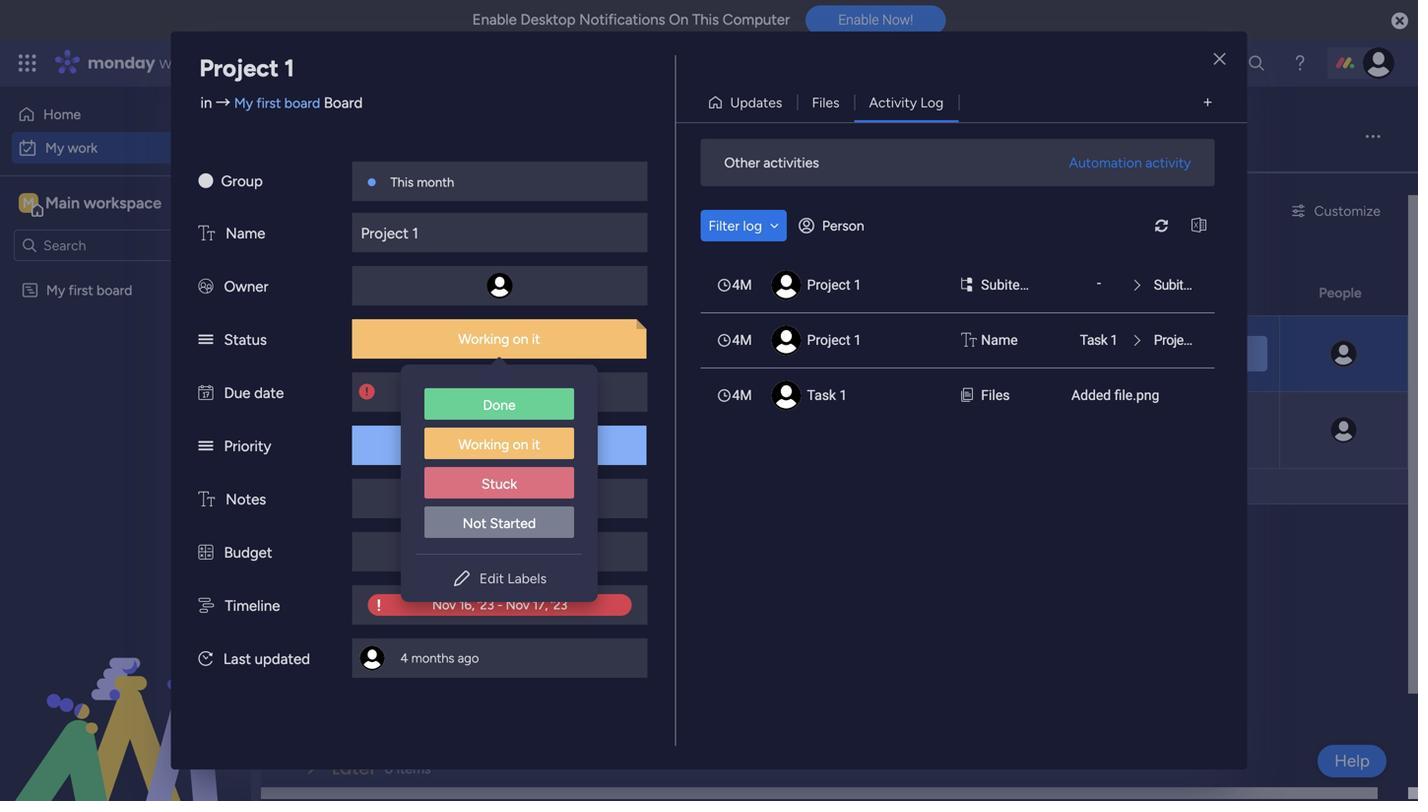 Task type: vqa. For each thing, say whether or not it's contained in the screenshot.
'Search' icon
yes



Task type: locate. For each thing, give the bounding box(es) containing it.
1 my first board button from the top
[[322, 324, 420, 346]]

project 1 inside button
[[534, 403, 588, 420]]

1 horizontal spatial list box
[[701, 257, 1215, 423]]

1 vertical spatial 2023
[[508, 384, 538, 400]]

past
[[332, 283, 371, 308]]

project 1 dialog
[[0, 0, 1419, 801]]

v2 subtasks column small image
[[962, 275, 973, 296]]

project 1
[[200, 54, 294, 82], [361, 225, 419, 242], [807, 277, 862, 293], [807, 332, 862, 348], [1155, 332, 1205, 348], [328, 355, 389, 374], [534, 403, 588, 420]]

3 4m from the top
[[733, 387, 752, 403]]

0 horizontal spatial work
[[68, 139, 98, 156]]

priority
[[1177, 284, 1223, 301], [224, 437, 271, 455]]

this month inside 'project 1' dialog
[[391, 174, 454, 190]]

people
[[1320, 284, 1362, 301]]

subitem 1
[[1155, 277, 1213, 293], [352, 432, 421, 451]]

2 vertical spatial 0
[[385, 760, 394, 777]]

working up done
[[459, 331, 510, 347]]

work inside option
[[68, 139, 98, 156]]

this month up working on it option
[[440, 403, 509, 420]]

0 horizontal spatial item
[[331, 202, 358, 219]]

1 horizontal spatial 0
[[396, 547, 405, 564]]

1 horizontal spatial enable
[[839, 12, 879, 28]]

this month button up working on it option
[[434, 401, 514, 423]]

files right v2 file column icon
[[982, 387, 1010, 403]]

name right dapulse text column icon
[[226, 225, 265, 242]]

dapulse text column image left the notes
[[199, 491, 215, 508]]

desktop
[[521, 11, 576, 29]]

my down search in workspace field
[[46, 282, 65, 299]]

subitem down v2 overdue deadline icon
[[352, 432, 411, 451]]

2 4m from the top
[[733, 332, 752, 348]]

refresh image
[[1146, 218, 1178, 233]]

first down search in workspace field
[[69, 282, 93, 299]]

month
[[417, 174, 454, 190], [468, 327, 509, 343], [468, 403, 509, 420]]

enable
[[473, 11, 517, 29], [839, 12, 879, 28]]

dapulse text column image for notes
[[199, 491, 215, 508]]

other activities
[[725, 154, 820, 171]]

1 vertical spatial nov
[[463, 384, 486, 400]]

subitem
[[1155, 277, 1202, 293], [352, 432, 411, 451]]

task 1 up added
[[1081, 332, 1118, 348]]

0 vertical spatial 16,
[[886, 346, 901, 362]]

my work
[[45, 139, 98, 156]]

it down project 1 button
[[532, 436, 541, 453]]

2023
[[904, 346, 934, 362], [508, 384, 538, 400]]

task 1
[[1081, 332, 1118, 348], [807, 387, 848, 403]]

my first board button up + add item
[[322, 401, 420, 423]]

1 enable from the left
[[473, 11, 517, 29]]

2 vertical spatial 4m
[[733, 387, 752, 403]]

1 vertical spatial task
[[807, 387, 837, 403]]

this month
[[391, 174, 454, 190], [440, 327, 509, 343], [440, 403, 509, 420]]

budget
[[224, 544, 272, 562]]

work for my
[[68, 139, 98, 156]]

1 vertical spatial nov 16, 2023
[[463, 384, 538, 400]]

0 vertical spatial month
[[417, 174, 454, 190]]

this month down 2
[[440, 327, 509, 343]]

it
[[532, 331, 541, 347], [1082, 345, 1091, 362], [532, 436, 541, 453]]

first down management
[[257, 95, 281, 111]]

workspace
[[84, 194, 162, 212]]

nov inside 'project 1' dialog
[[463, 384, 486, 400]]

0 vertical spatial my first board
[[46, 282, 132, 299]]

customize
[[1315, 202, 1381, 219]]

1 horizontal spatial task
[[1081, 332, 1108, 348]]

1 vertical spatial item
[[363, 478, 391, 495]]

0 horizontal spatial 16,
[[489, 384, 505, 400]]

column header
[[820, 276, 973, 309]]

my down the home
[[45, 139, 64, 156]]

enable left now!
[[839, 12, 879, 28]]

2023 for v2 overdue deadline image
[[904, 346, 934, 362]]

0 vertical spatial task 1
[[1081, 332, 1118, 348]]

1 horizontal spatial 16,
[[886, 346, 901, 362]]

task up added
[[1081, 332, 1108, 348]]

my first board down v2 overdue deadline icon
[[328, 403, 414, 420]]

computer
[[723, 11, 790, 29]]

name down "subitems" in the right top of the page
[[982, 332, 1018, 348]]

month up working on it option
[[468, 403, 509, 420]]

1 horizontal spatial task 1
[[1081, 332, 1118, 348]]

2023 inside 'project 1' dialog
[[508, 384, 538, 400]]

dapulse date column image
[[199, 384, 213, 402]]

my inside option
[[45, 139, 64, 156]]

items right later
[[397, 760, 431, 777]]

1 horizontal spatial priority
[[1177, 284, 1223, 301]]

1 horizontal spatial subitem
[[1155, 277, 1202, 293]]

work right monday at the left
[[159, 52, 195, 74]]

0 vertical spatial 4m
[[733, 277, 752, 293]]

0 right later
[[385, 760, 394, 777]]

dapulse text column image up v2 file column icon
[[962, 330, 977, 351]]

2 vertical spatial my first board
[[328, 403, 414, 420]]

1 vertical spatial priority
[[224, 437, 271, 455]]

4m
[[733, 277, 752, 293], [733, 332, 752, 348], [733, 387, 752, 403]]

item right the new
[[331, 202, 358, 219]]

items right today
[[408, 547, 442, 564]]

action items
[[464, 492, 536, 507]]

2 horizontal spatial 0
[[427, 618, 436, 635]]

v2 multiple person column image
[[199, 278, 213, 296]]

status right v2 status icon
[[224, 331, 267, 349]]

1 horizontal spatial work
[[159, 52, 195, 74]]

status
[[1026, 284, 1067, 301], [224, 331, 267, 349]]

2 enable from the left
[[839, 12, 879, 28]]

0 vertical spatial status
[[1026, 284, 1067, 301]]

dapulse text column image
[[199, 225, 215, 242]]

1 vertical spatial status
[[224, 331, 267, 349]]

my up 'add'
[[328, 403, 347, 420]]

0 horizontal spatial enable
[[473, 11, 517, 29]]

task down v2 overdue deadline image
[[807, 387, 837, 403]]

my first board down search in workspace field
[[46, 282, 132, 299]]

on down the done option
[[513, 436, 529, 453]]

0 horizontal spatial 0
[[385, 760, 394, 777]]

0 vertical spatial dapulse text column image
[[962, 330, 977, 351]]

0 horizontal spatial dapulse text column image
[[199, 491, 215, 508]]

subitem 1 down v2 overdue deadline icon
[[352, 432, 421, 451]]

files
[[812, 94, 840, 111], [982, 387, 1010, 403]]

on up the done option
[[513, 331, 529, 347]]

notes
[[226, 491, 266, 508]]

log
[[743, 217, 763, 234]]

0 horizontal spatial nov 16, 2023
[[463, 384, 538, 400]]

updates
[[731, 94, 783, 111]]

1 vertical spatial my first board button
[[322, 401, 420, 423]]

nov for v2 overdue deadline image
[[859, 346, 882, 362]]

0 horizontal spatial 2023
[[508, 384, 538, 400]]

dapulse text column image
[[962, 330, 977, 351], [199, 491, 215, 508]]

list box
[[701, 257, 1215, 423], [401, 372, 598, 554]]

1 horizontal spatial subitem 1
[[1155, 277, 1213, 293]]

enable desktop notifications on this computer
[[473, 11, 790, 29]]

nov 16, 2023 inside 'project 1' dialog
[[463, 384, 538, 400]]

enable now!
[[839, 12, 914, 28]]

enable inside button
[[839, 12, 879, 28]]

ago
[[458, 650, 479, 666]]

0 vertical spatial files
[[812, 94, 840, 111]]

items
[[447, 287, 481, 304], [505, 492, 536, 507], [408, 547, 442, 564], [440, 618, 474, 635], [397, 760, 431, 777]]

16, right v2 overdue deadline image
[[886, 346, 901, 362]]

dates
[[376, 283, 428, 308]]

this left done
[[440, 403, 465, 420]]

0 vertical spatial this month button
[[434, 324, 514, 346]]

work down the home
[[68, 139, 98, 156]]

new item button
[[291, 195, 366, 227]]

Filter dashboard by text search field
[[374, 195, 554, 227]]

working on it option
[[425, 428, 574, 461]]

john smith image
[[1364, 47, 1395, 79]]

my down past
[[328, 327, 347, 343]]

close image
[[1214, 52, 1226, 67]]

1 horizontal spatial status
[[1026, 284, 1067, 301]]

first inside list box
[[69, 282, 93, 299]]

dapulse text column image for name
[[962, 330, 977, 351]]

1 horizontal spatial nov 16, 2023
[[859, 346, 934, 362]]

1 horizontal spatial nov
[[859, 346, 882, 362]]

0 horizontal spatial subitem 1
[[352, 432, 421, 451]]

1
[[284, 54, 294, 82], [412, 225, 419, 242], [854, 277, 862, 293], [1205, 277, 1213, 293], [854, 332, 862, 348], [1111, 332, 1118, 348], [1198, 332, 1205, 348], [383, 355, 389, 374], [401, 357, 406, 371], [840, 387, 848, 403], [582, 403, 588, 420], [415, 432, 421, 451]]

this
[[693, 11, 719, 29], [391, 174, 414, 190], [440, 327, 465, 343], [440, 403, 465, 420], [332, 614, 368, 639]]

4m for name
[[733, 332, 752, 348]]

items up started
[[505, 492, 536, 507]]

this week 0 items
[[332, 614, 474, 639]]

v2 status image
[[199, 437, 213, 455]]

1 vertical spatial task 1
[[807, 387, 848, 403]]

1 vertical spatial this month button
[[434, 401, 514, 423]]

1 4m from the top
[[733, 277, 752, 293]]

stuck option
[[425, 467, 574, 501]]

0 vertical spatial task
[[1081, 332, 1108, 348]]

my work option
[[12, 132, 239, 164]]

1 vertical spatial work
[[68, 139, 98, 156]]

0 up months
[[427, 618, 436, 635]]

action
[[464, 492, 502, 507]]

list box containing done
[[401, 372, 598, 554]]

week
[[373, 614, 420, 639]]

my first board button down past
[[322, 324, 420, 346]]

1 vertical spatial low
[[487, 437, 512, 454]]

0 horizontal spatial status
[[224, 331, 267, 349]]

16, for v2 overdue deadline icon
[[489, 384, 505, 400]]

search image
[[530, 203, 546, 219]]

item right 'add'
[[363, 478, 391, 495]]

subitem down refresh icon
[[1155, 277, 1202, 293]]

0 horizontal spatial low
[[487, 437, 512, 454]]

board down search in workspace field
[[97, 282, 132, 299]]

months
[[412, 650, 455, 666]]

16, inside 'project 1' dialog
[[489, 384, 505, 400]]

nov for v2 overdue deadline icon
[[463, 384, 486, 400]]

0 inside today 0 items
[[396, 547, 405, 564]]

m
[[23, 195, 34, 211]]

edit
[[480, 570, 504, 587]]

v2 pulse updated log image
[[199, 650, 213, 668]]

0 vertical spatial low
[[1191, 345, 1216, 362]]

enable left desktop on the left top of the page
[[473, 11, 517, 29]]

0 vertical spatial item
[[331, 202, 358, 219]]

0 vertical spatial name
[[226, 225, 265, 242]]

home option
[[12, 99, 239, 130]]

0 horizontal spatial priority
[[224, 437, 271, 455]]

date
[[254, 384, 284, 402]]

0 vertical spatial subitem
[[1155, 277, 1202, 293]]

0 inside this week 0 items
[[427, 618, 436, 635]]

month for 2nd this month button from the bottom
[[468, 327, 509, 343]]

0 horizontal spatial name
[[226, 225, 265, 242]]

started
[[490, 515, 536, 532]]

nov 16, 2023 up working on it option
[[463, 384, 538, 400]]

automation activity button
[[1062, 147, 1200, 178]]

subitem inside 'project 1' dialog
[[1155, 277, 1202, 293]]

1 vertical spatial name
[[982, 332, 1018, 348]]

1 vertical spatial this month
[[440, 327, 509, 343]]

add view image
[[1204, 95, 1213, 110]]

list box containing 4m
[[701, 257, 1215, 423]]

this month button
[[434, 324, 514, 346], [434, 401, 514, 423]]

16,
[[886, 346, 901, 362], [489, 384, 505, 400]]

None search field
[[374, 195, 554, 227]]

Search in workspace field
[[41, 234, 165, 257]]

my inside in → my first board board
[[234, 95, 253, 111]]

updated
[[255, 650, 310, 668]]

this month up filter dashboard by text search field
[[391, 174, 454, 190]]

my right →
[[234, 95, 253, 111]]

lottie animation element
[[0, 602, 251, 801]]

my first board button
[[322, 324, 420, 346], [322, 401, 420, 423]]

1 vertical spatial files
[[982, 387, 1010, 403]]

home link
[[12, 99, 239, 130]]

1 vertical spatial 0
[[427, 618, 436, 635]]

1 vertical spatial month
[[468, 327, 509, 343]]

my
[[234, 95, 253, 111], [291, 114, 336, 158], [45, 139, 64, 156], [46, 282, 65, 299], [328, 327, 347, 343], [328, 403, 347, 420]]

this inside 'project 1' dialog
[[391, 174, 414, 190]]

0 vertical spatial my first board button
[[322, 324, 420, 346]]

nov up working on it option
[[463, 384, 486, 400]]

working on it down the done option
[[459, 436, 541, 453]]

project inside button
[[534, 403, 579, 420]]

0 vertical spatial 0
[[396, 547, 405, 564]]

option
[[0, 272, 251, 276]]

items up ago
[[440, 618, 474, 635]]

board left board
[[285, 95, 320, 111]]

1 vertical spatial subitem
[[352, 432, 411, 451]]

0 vertical spatial subitem 1
[[1155, 277, 1213, 293]]

subitem 1 down export to excel icon
[[1155, 277, 1213, 293]]

item
[[331, 202, 358, 219], [363, 478, 391, 495]]

1 horizontal spatial dapulse text column image
[[962, 330, 977, 351]]

0 vertical spatial nov 16, 2023
[[859, 346, 934, 362]]

enable for enable now!
[[839, 12, 879, 28]]

filter log
[[709, 217, 763, 234]]

1 vertical spatial dapulse text column image
[[199, 491, 215, 508]]

my first board down past
[[328, 327, 414, 343]]

0 horizontal spatial task 1
[[807, 387, 848, 403]]

nov 16, 2023 right v2 overdue deadline image
[[859, 346, 934, 362]]

working down the done option
[[459, 436, 510, 453]]

project 1 button
[[528, 401, 594, 423]]

this month button down 2
[[434, 324, 514, 346]]

month up done
[[468, 327, 509, 343]]

search everything image
[[1247, 53, 1267, 73]]

task
[[1081, 332, 1108, 348], [807, 387, 837, 403]]

4m for subitems
[[733, 277, 752, 293]]

16, up working on it option
[[489, 384, 505, 400]]

0 vertical spatial 2023
[[904, 346, 934, 362]]

0 vertical spatial this month
[[391, 174, 454, 190]]

my inside list box
[[46, 282, 65, 299]]

my work
[[291, 114, 423, 158]]

2 my first board button from the top
[[322, 401, 420, 423]]

1 horizontal spatial item
[[363, 478, 391, 495]]

enable for enable desktop notifications on this computer
[[473, 11, 517, 29]]

on inside option
[[513, 436, 529, 453]]

my first board
[[46, 282, 132, 299], [328, 327, 414, 343], [328, 403, 414, 420]]

angle down image
[[770, 219, 779, 233]]

1 horizontal spatial 2023
[[904, 346, 934, 362]]

2 vertical spatial this month
[[440, 403, 509, 420]]

1 vertical spatial 16,
[[489, 384, 505, 400]]

person
[[823, 217, 865, 234]]

0 horizontal spatial files
[[812, 94, 840, 111]]

status right v2 subtasks column small image
[[1026, 284, 1067, 301]]

month up filter dashboard by text search field
[[417, 174, 454, 190]]

name
[[226, 225, 265, 242], [982, 332, 1018, 348]]

4 months ago
[[401, 650, 479, 666]]

files left "activity"
[[812, 94, 840, 111]]

4m for files
[[733, 387, 752, 403]]

0 horizontal spatial nov
[[463, 384, 486, 400]]

first
[[257, 95, 281, 111], [69, 282, 93, 299], [350, 327, 375, 343], [350, 403, 375, 420]]

2023 right v2 overdue deadline image
[[904, 346, 934, 362]]

this down the work
[[391, 174, 414, 190]]

nov 16, 2023
[[859, 346, 934, 362], [463, 384, 538, 400]]

0 vertical spatial work
[[159, 52, 195, 74]]

2 vertical spatial month
[[468, 403, 509, 420]]

nov right v2 overdue deadline image
[[859, 346, 882, 362]]

0 inside the later 0 items
[[385, 760, 394, 777]]

priority right v2 status image
[[224, 437, 271, 455]]

items inside 'past dates 2 items'
[[447, 287, 481, 304]]

0 right today
[[396, 547, 405, 564]]

priority down export to excel icon
[[1177, 284, 1223, 301]]

0 vertical spatial priority
[[1177, 284, 1223, 301]]

first down v2 overdue deadline icon
[[350, 403, 375, 420]]

items inside 'project 1' dialog
[[505, 492, 536, 507]]

work
[[159, 52, 195, 74], [68, 139, 98, 156]]

items right 2
[[447, 287, 481, 304]]

automation
[[1070, 154, 1143, 171]]

activity log button
[[855, 87, 959, 118]]

task 1 down v2 overdue deadline image
[[807, 387, 848, 403]]

0 vertical spatial nov
[[859, 346, 882, 362]]

2023 up project 1 button
[[508, 384, 538, 400]]

1 vertical spatial 4m
[[733, 332, 752, 348]]

0 horizontal spatial subitem
[[352, 432, 411, 451]]

0 horizontal spatial list box
[[401, 372, 598, 554]]



Task type: describe. For each thing, give the bounding box(es) containing it.
files button
[[798, 87, 855, 118]]

1 button
[[397, 326, 410, 403]]

owner
[[224, 278, 269, 296]]

this right on in the left of the page
[[693, 11, 719, 29]]

help
[[1335, 751, 1371, 771]]

board inside list box
[[97, 282, 132, 299]]

$100
[[486, 544, 515, 560]]

today 0 items
[[332, 543, 442, 568]]

now!
[[883, 12, 914, 28]]

working on it inside option
[[459, 436, 541, 453]]

activities
[[764, 154, 820, 171]]

this left week
[[332, 614, 368, 639]]

16, for v2 overdue deadline image
[[886, 346, 901, 362]]

status inside 'project 1' dialog
[[224, 331, 267, 349]]

enable now! button
[[806, 5, 946, 35]]

items inside this week 0 items
[[440, 618, 474, 635]]

workspace selection element
[[19, 191, 165, 217]]

board down 1 button
[[378, 403, 414, 420]]

activity log
[[870, 94, 944, 111]]

subitem 1 inside list box
[[1155, 277, 1213, 293]]

nov 16, 2023 for v2 overdue deadline image
[[859, 346, 934, 362]]

help image
[[1291, 53, 1310, 73]]

it inside option
[[532, 436, 541, 453]]

customize button
[[1283, 195, 1389, 227]]

filter log button
[[701, 210, 787, 241]]

due date
[[224, 384, 284, 402]]

+ add item
[[322, 478, 391, 495]]

→
[[216, 94, 231, 112]]

timeline
[[225, 597, 280, 615]]

0 for later
[[385, 760, 394, 777]]

low inside 'project 1' dialog
[[487, 437, 512, 454]]

last updated
[[224, 650, 310, 668]]

today
[[332, 543, 388, 568]]

in
[[201, 94, 212, 112]]

2 this month button from the top
[[434, 401, 514, 423]]

labels
[[508, 570, 547, 587]]

4
[[401, 650, 408, 666]]

2
[[436, 287, 444, 304]]

this down 2
[[440, 327, 465, 343]]

1 horizontal spatial files
[[982, 387, 1010, 403]]

it up added
[[1082, 345, 1091, 362]]

month inside 'project 1' dialog
[[417, 174, 454, 190]]

1 horizontal spatial low
[[1191, 345, 1216, 362]]

other
[[725, 154, 761, 171]]

items inside the later 0 items
[[397, 760, 431, 777]]

1 vertical spatial subitem 1
[[352, 432, 421, 451]]

month for 1st this month button from the bottom of the page
[[468, 403, 509, 420]]

not
[[463, 515, 487, 532]]

stuck
[[482, 475, 517, 492]]

my down board
[[291, 114, 336, 158]]

hide button
[[573, 195, 646, 227]]

home
[[43, 106, 81, 123]]

later 0 items
[[332, 756, 431, 781]]

v2 sun image
[[199, 172, 213, 190]]

on
[[669, 11, 689, 29]]

1 vertical spatial my first board
[[328, 327, 414, 343]]

automation activity
[[1070, 154, 1192, 171]]

my first board link
[[234, 95, 320, 111]]

log
[[921, 94, 944, 111]]

updates button
[[700, 87, 798, 118]]

filter
[[709, 217, 740, 234]]

not started option
[[425, 506, 574, 540]]

2023 for v2 overdue deadline icon
[[508, 384, 538, 400]]

notifications
[[580, 11, 666, 29]]

person button
[[791, 210, 877, 241]]

in → my first board board
[[201, 94, 363, 112]]

v2 overdue deadline image
[[359, 383, 375, 402]]

my work link
[[12, 132, 239, 164]]

board down dates
[[378, 327, 414, 343]]

it up the done option
[[532, 331, 541, 347]]

my first board list box
[[0, 269, 251, 573]]

new
[[299, 202, 327, 219]]

export to excel image
[[1184, 218, 1215, 233]]

first inside in → my first board board
[[257, 95, 281, 111]]

first down past
[[350, 327, 375, 343]]

v2 status image
[[199, 331, 213, 349]]

not started
[[463, 515, 536, 532]]

monday work management
[[88, 52, 306, 74]]

1 this month button from the top
[[434, 324, 514, 346]]

lottie animation image
[[0, 602, 251, 801]]

last
[[224, 650, 251, 668]]

this month for 2nd this month button from the bottom
[[440, 327, 509, 343]]

this month for 1st this month button from the bottom of the page
[[440, 403, 509, 420]]

v2 file column image
[[962, 385, 973, 406]]

dapulse close image
[[1392, 11, 1409, 32]]

working on it up the done option
[[459, 331, 541, 347]]

monday
[[88, 52, 155, 74]]

my first board inside list box
[[46, 282, 132, 299]]

v2 overdue deadline image
[[827, 344, 842, 363]]

work for monday
[[159, 52, 195, 74]]

file.png
[[1115, 387, 1160, 403]]

help button
[[1318, 745, 1387, 777]]

working inside working on it option
[[459, 436, 510, 453]]

select product image
[[18, 53, 37, 73]]

priority inside 'project 1' dialog
[[224, 437, 271, 455]]

edit labels
[[480, 570, 547, 587]]

monday marketplace image
[[1199, 53, 1219, 73]]

0 for today
[[396, 547, 405, 564]]

0 horizontal spatial task
[[807, 387, 837, 403]]

main workspace
[[45, 194, 162, 212]]

1 horizontal spatial name
[[982, 332, 1018, 348]]

group
[[221, 172, 263, 190]]

item inside button
[[331, 202, 358, 219]]

new item
[[299, 202, 358, 219]]

subitems
[[982, 277, 1040, 293]]

done
[[483, 397, 516, 413]]

work
[[344, 114, 423, 158]]

done option
[[425, 388, 574, 422]]

dapulse numbers column image
[[199, 544, 213, 562]]

board inside in → my first board board
[[285, 95, 320, 111]]

activity
[[870, 94, 918, 111]]

past dates 2 items
[[332, 283, 481, 308]]

activity
[[1146, 154, 1192, 171]]

files inside button
[[812, 94, 840, 111]]

add
[[334, 478, 360, 495]]

edit labels button
[[417, 563, 582, 594]]

board
[[324, 94, 363, 112]]

main
[[45, 194, 80, 212]]

working on it up added
[[1009, 345, 1091, 362]]

due
[[224, 384, 251, 402]]

added
[[1072, 387, 1112, 403]]

nov 16, 2023 for v2 overdue deadline icon
[[463, 384, 538, 400]]

workspace image
[[19, 192, 38, 214]]

hide
[[609, 202, 638, 219]]

dapulse timeline column image
[[199, 597, 214, 615]]

working down "subitems" in the right top of the page
[[1009, 345, 1060, 362]]

items inside today 0 items
[[408, 547, 442, 564]]

later
[[332, 756, 377, 781]]

management
[[199, 52, 306, 74]]

+
[[322, 478, 331, 495]]

on up added
[[1063, 345, 1079, 362]]

added file.png
[[1072, 387, 1160, 403]]



